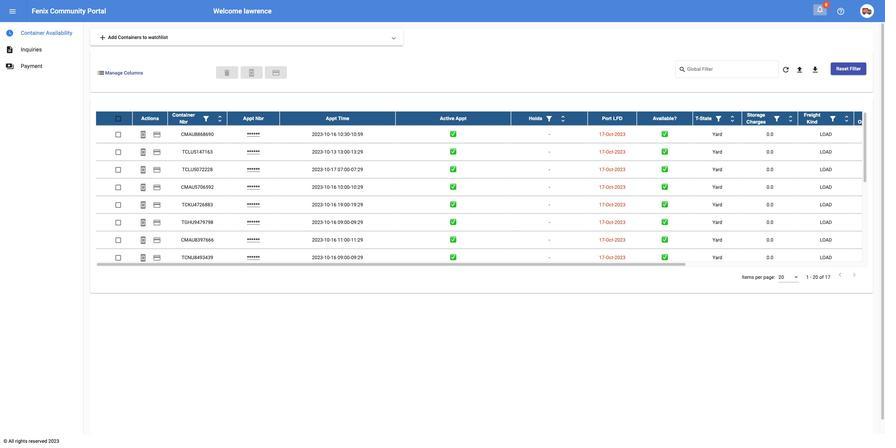 Task type: vqa. For each thing, say whether or not it's contained in the screenshot.


Task type: locate. For each thing, give the bounding box(es) containing it.
2 filter_alt button from the left
[[543, 112, 556, 126]]

4 filter_alt from the left
[[773, 115, 781, 123]]

20 right page:
[[779, 275, 784, 281]]

- for cmau5706592
[[549, 185, 550, 190]]

- for cmau8868690
[[549, 132, 550, 137]]

0.0 for tcnu8493439
[[767, 255, 774, 261]]

active appt
[[440, 116, 467, 121]]

3 oct- from the top
[[606, 167, 615, 173]]

yard for tghu9479798
[[713, 220, 723, 226]]

container inside 'column header'
[[172, 112, 195, 118]]

09:00- up 11:00-
[[338, 220, 351, 226]]

no color image containing notifications_none
[[816, 5, 825, 13]]

navigate_before button
[[834, 271, 847, 281]]

1 appt from the left
[[243, 116, 254, 121]]

******
[[247, 132, 260, 137], [247, 149, 260, 155], [247, 167, 260, 173], [247, 185, 260, 190], [247, 202, 260, 208], [247, 220, 260, 226], [247, 238, 260, 243], [247, 255, 260, 261]]

4 17-oct-2023 from the top
[[599, 185, 626, 190]]

10- down 2023-10-16 19:00-19:29
[[324, 220, 331, 226]]

09:00- for tcnu8493439
[[338, 255, 351, 261]]

16 left 11:00-
[[331, 238, 337, 243]]

10- for tghu9479798
[[324, 220, 331, 226]]

5 cell from the top
[[854, 196, 885, 214]]

7 ****** from the top
[[247, 238, 260, 243]]

reset
[[837, 66, 849, 72]]

oct- for cmau8868690
[[606, 132, 615, 137]]

list manage columns
[[97, 69, 143, 77]]

2023-10-16 09:00-09:29 down 2023-10-16 19:00-19:29
[[312, 220, 363, 226]]

cell for cmau8868690
[[854, 126, 885, 143]]

1 horizontal spatial 20
[[813, 275, 819, 281]]

1 unfold_more button from the left
[[213, 112, 227, 126]]

book_online button for tghu9479798
[[136, 216, 150, 230]]

4 17- from the top
[[599, 185, 606, 190]]

5 10- from the top
[[324, 202, 331, 208]]

filter_alt button for t-state
[[712, 112, 726, 126]]

rights
[[15, 439, 27, 445]]

no color image
[[8, 7, 17, 16], [837, 7, 845, 16], [6, 29, 14, 37], [99, 34, 107, 42], [6, 62, 14, 71], [679, 66, 687, 74], [796, 66, 804, 74], [97, 69, 105, 77], [247, 69, 256, 77], [202, 115, 210, 123], [216, 115, 224, 123], [787, 115, 795, 123], [843, 115, 851, 123], [139, 131, 147, 139], [139, 149, 147, 157], [153, 149, 161, 157], [153, 184, 161, 192], [139, 219, 147, 227], [153, 237, 161, 245], [139, 254, 147, 263]]

no color image inside the navigate_before button
[[836, 271, 845, 280]]

4 unfold_more button from the left
[[784, 112, 798, 126]]

no color image containing refresh
[[782, 66, 790, 74]]

3 filter_alt from the left
[[715, 115, 723, 123]]

6 ****** link from the top
[[247, 220, 260, 226]]

4 unfold_more from the left
[[787, 115, 795, 123]]

filter_alt right freight kind
[[829, 115, 837, 123]]

0.0 for tclu5147163
[[767, 149, 774, 155]]

notifications_none button
[[814, 4, 827, 16]]

17 left 07:00-
[[331, 167, 337, 173]]

book_online for cmau8868690
[[139, 131, 147, 139]]

book_online for tghu9479798
[[139, 219, 147, 227]]

menu
[[8, 7, 17, 16]]

container for nbr
[[172, 112, 195, 118]]

6 ****** from the top
[[247, 220, 260, 226]]

1 16 from the top
[[331, 132, 337, 137]]

6 oct- from the top
[[606, 220, 615, 226]]

2 cell from the top
[[854, 144, 885, 161]]

no color image containing menu
[[8, 7, 17, 16]]

8 0.0 from the top
[[767, 255, 774, 261]]

4 2023- from the top
[[312, 185, 324, 190]]

yard for cmau5706592
[[713, 185, 723, 190]]

2 0.0 from the top
[[767, 149, 774, 155]]

2023- up 2023-10-16 11:00-11:29 at bottom
[[312, 220, 324, 226]]

items per page:
[[742, 275, 776, 281]]

payment button for tclu5072228
[[150, 163, 164, 177]]

oct-
[[606, 132, 615, 137], [606, 149, 615, 155], [606, 167, 615, 173], [606, 185, 615, 190], [606, 202, 615, 208], [606, 220, 615, 226], [606, 238, 615, 243], [606, 255, 615, 261]]

filter_alt right state
[[715, 115, 723, 123]]

unfold_more for container nbr
[[216, 115, 224, 123]]

5 ****** link from the top
[[247, 202, 260, 208]]

10- for tcnu8493439
[[324, 255, 331, 261]]

2 horizontal spatial appt
[[456, 116, 467, 121]]

description
[[6, 46, 14, 54]]

container inside navigation
[[21, 30, 45, 36]]

****** for cmau5706592
[[247, 185, 260, 190]]

1 horizontal spatial container
[[172, 112, 195, 118]]

add
[[108, 35, 117, 40]]

unfold_more button for storage charges
[[784, 112, 798, 126]]

no color image containing help_outline
[[837, 7, 845, 16]]

3 ****** link from the top
[[247, 167, 260, 173]]

filter_alt right the holds
[[545, 115, 554, 123]]

8 ****** from the top
[[247, 255, 260, 261]]

unfold_more button right holds filter_alt
[[556, 112, 570, 126]]

2023- for tclu5072228
[[312, 167, 324, 173]]

09:00- for tghu9479798
[[338, 220, 351, 226]]

8 cell from the top
[[854, 249, 885, 267]]

1 horizontal spatial appt
[[326, 116, 337, 121]]

6 cell from the top
[[854, 214, 885, 231]]

no color image containing file_upload
[[796, 66, 804, 74]]

10:00-
[[338, 185, 351, 190]]

2023-
[[312, 132, 324, 137], [312, 149, 324, 155], [312, 167, 324, 173], [312, 185, 324, 190], [312, 202, 324, 208], [312, 220, 324, 226], [312, 238, 324, 243], [312, 255, 324, 261]]

load for tcku4726883
[[820, 202, 832, 208]]

****** for tclu5147163
[[247, 149, 260, 155]]

help_outline
[[837, 7, 845, 16]]

2 load from the top
[[820, 149, 832, 155]]

4 ****** from the top
[[247, 185, 260, 190]]

1 filter_alt from the left
[[202, 115, 210, 123]]

1 vertical spatial 17
[[825, 275, 831, 281]]

cmau8868690
[[181, 132, 214, 137]]

payments
[[6, 62, 14, 71]]

4 oct- from the top
[[606, 185, 615, 190]]

17-
[[599, 132, 606, 137], [599, 149, 606, 155], [599, 167, 606, 173], [599, 185, 606, 190], [599, 202, 606, 208], [599, 220, 606, 226], [599, 238, 606, 243], [599, 255, 606, 261]]

2023 for cmau5706592
[[615, 185, 626, 190]]

watch_later
[[6, 29, 14, 37]]

no color image containing file_download
[[811, 66, 820, 74]]

2023- down 2023-10-16 11:00-11:29 at bottom
[[312, 255, 324, 261]]

2 09:00- from the top
[[338, 255, 351, 261]]

load
[[820, 132, 832, 137], [820, 149, 832, 155], [820, 167, 832, 173], [820, 185, 832, 190], [820, 202, 832, 208], [820, 220, 832, 226], [820, 238, 832, 243], [820, 255, 832, 261]]

8 oct- from the top
[[606, 255, 615, 261]]

0.0 for cmau8868690
[[767, 132, 774, 137]]

1 17- from the top
[[599, 132, 606, 137]]

file_download
[[811, 66, 820, 74]]

no color image containing watch_later
[[6, 29, 14, 37]]

reset filter button
[[831, 63, 867, 75]]

no color image containing navigate_before
[[836, 271, 845, 280]]

0.0 for tclu5072228
[[767, 167, 774, 173]]

10- left 19:00-
[[324, 202, 331, 208]]

yard for cmau8397666
[[713, 238, 723, 243]]

appt nbr
[[243, 116, 264, 121]]

8 load from the top
[[820, 255, 832, 261]]

no color image inside notifications_none popup button
[[816, 5, 825, 13]]

filter_alt right the storage charges
[[773, 115, 781, 123]]

0 vertical spatial 09:00-
[[338, 220, 351, 226]]

cell for cmau5706592
[[854, 179, 885, 196]]

2 appt from the left
[[326, 116, 337, 121]]

unfold_more
[[216, 115, 224, 123], [559, 115, 567, 123], [729, 115, 737, 123], [787, 115, 795, 123], [843, 115, 851, 123]]

3 ****** from the top
[[247, 167, 260, 173]]

20
[[779, 275, 784, 281], [813, 275, 819, 281]]

1 2023- from the top
[[312, 132, 324, 137]]

0 vertical spatial 09:29
[[351, 220, 363, 226]]

16 left "10:30-"
[[331, 132, 337, 137]]

10- for cmau8397666
[[324, 238, 331, 243]]

****** link
[[247, 132, 260, 137], [247, 149, 260, 155], [247, 167, 260, 173], [247, 185, 260, 190], [247, 202, 260, 208], [247, 220, 260, 226], [247, 238, 260, 243], [247, 255, 260, 261]]

actions
[[141, 116, 159, 121]]

3 16 from the top
[[331, 202, 337, 208]]

payment button
[[265, 66, 287, 79], [150, 128, 164, 141], [150, 145, 164, 159], [150, 163, 164, 177], [150, 181, 164, 194], [150, 198, 164, 212], [150, 216, 164, 230], [150, 233, 164, 247], [150, 251, 164, 265]]

book_online button for tcnu8493439
[[136, 251, 150, 265]]

holds
[[529, 116, 543, 121]]

4 ****** link from the top
[[247, 185, 260, 190]]

notifications_none
[[816, 5, 825, 13]]

6 10- from the top
[[324, 220, 331, 226]]

10-
[[324, 132, 331, 137], [324, 149, 331, 155], [324, 167, 331, 173], [324, 185, 331, 190], [324, 202, 331, 208], [324, 220, 331, 226], [324, 238, 331, 243], [324, 255, 331, 261]]

2 2023- from the top
[[312, 149, 324, 155]]

0 vertical spatial container
[[21, 30, 45, 36]]

2023-10-16 09:00-09:29 down 2023-10-16 11:00-11:29 at bottom
[[312, 255, 363, 261]]

unfold_more left freight kind
[[787, 115, 795, 123]]

8 10- from the top
[[324, 255, 331, 261]]

3 0.0 from the top
[[767, 167, 774, 173]]

09:29
[[351, 220, 363, 226], [351, 255, 363, 261]]

1 0.0 from the top
[[767, 132, 774, 137]]

****** link for cmau5706592
[[247, 185, 260, 190]]

0.0
[[767, 132, 774, 137], [767, 149, 774, 155], [767, 167, 774, 173], [767, 185, 774, 190], [767, 202, 774, 208], [767, 220, 774, 226], [767, 238, 774, 243], [767, 255, 774, 261]]

navigation containing watch_later
[[0, 22, 83, 75]]

20 left of
[[813, 275, 819, 281]]

6 yard from the top
[[713, 220, 723, 226]]

0 horizontal spatial appt
[[243, 116, 254, 121]]

oct- for cmau8397666
[[606, 238, 615, 243]]

column header
[[168, 112, 227, 126], [511, 112, 588, 126], [693, 112, 742, 126], [742, 112, 798, 126], [798, 112, 854, 126]]

2023-10-16 11:00-11:29
[[312, 238, 363, 243]]

2 16 from the top
[[331, 185, 337, 190]]

2023
[[615, 132, 626, 137], [615, 149, 626, 155], [615, 167, 626, 173], [615, 185, 626, 190], [615, 202, 626, 208], [615, 220, 626, 226], [615, 238, 626, 243], [615, 255, 626, 261], [48, 439, 59, 445]]

payment button for cmau8868690
[[150, 128, 164, 141]]

09:00- down 11:00-
[[338, 255, 351, 261]]

1 09:00- from the top
[[338, 220, 351, 226]]

09:29 down the 11:29
[[351, 255, 363, 261]]

1 09:29 from the top
[[351, 220, 363, 226]]

10- down 2023-10-16 11:00-11:29 at bottom
[[324, 255, 331, 261]]

unfold_more left line operator
[[843, 115, 851, 123]]

no color image containing filter_alt
[[202, 115, 210, 123]]

10- left 11:00-
[[324, 238, 331, 243]]

unfold_more button left line operator
[[840, 112, 854, 126]]

09:29 up the 11:29
[[351, 220, 363, 226]]

17- for tclu5147163
[[599, 149, 606, 155]]

7 row from the top
[[96, 214, 885, 232]]

3 row from the top
[[96, 144, 885, 161]]

book_online button
[[241, 66, 263, 79], [136, 128, 150, 141], [136, 145, 150, 159], [136, 163, 150, 177], [136, 181, 150, 194], [136, 198, 150, 212], [136, 216, 150, 230], [136, 233, 150, 247], [136, 251, 150, 265]]

1 vertical spatial 09:29
[[351, 255, 363, 261]]

payment button for tghu9479798
[[150, 216, 164, 230]]

1 vertical spatial container
[[172, 112, 195, 118]]

1 ****** from the top
[[247, 132, 260, 137]]

1 17-oct-2023 from the top
[[599, 132, 626, 137]]

3 cell from the top
[[854, 161, 885, 179]]

6 2023- from the top
[[312, 220, 324, 226]]

payment for cmau8397666
[[153, 237, 161, 245]]

payment for tclu5072228
[[153, 166, 161, 174]]

1 horizontal spatial nbr
[[256, 116, 264, 121]]

book_online for cmau5706592
[[139, 184, 147, 192]]

6 17-oct-2023 from the top
[[599, 220, 626, 226]]

0 horizontal spatial nbr
[[179, 119, 188, 125]]

unfold_more button for holds
[[556, 112, 570, 126]]

yard for tclu5147163
[[713, 149, 723, 155]]

2 10- from the top
[[324, 149, 331, 155]]

t-state filter_alt
[[696, 115, 723, 123]]

payment
[[21, 63, 42, 70]]

book_online for tclu5147163
[[139, 149, 147, 157]]

container nbr
[[172, 112, 195, 125]]

16 down 2023-10-16 19:00-19:29
[[331, 220, 337, 226]]

10:30-
[[338, 132, 351, 137]]

oct- for cmau5706592
[[606, 185, 615, 190]]

no color image
[[816, 5, 825, 13], [6, 46, 14, 54], [782, 66, 790, 74], [811, 66, 820, 74], [272, 69, 280, 77], [545, 115, 554, 123], [559, 115, 567, 123], [715, 115, 723, 123], [729, 115, 737, 123], [773, 115, 781, 123], [829, 115, 837, 123], [153, 131, 161, 139], [139, 166, 147, 174], [153, 166, 161, 174], [139, 184, 147, 192], [139, 201, 147, 210], [153, 201, 161, 210], [153, 219, 161, 227], [139, 237, 147, 245], [153, 254, 161, 263], [836, 271, 845, 280], [851, 271, 859, 280]]

load for cmau5706592
[[820, 185, 832, 190]]

1 ****** link from the top
[[247, 132, 260, 137]]

available?
[[653, 116, 677, 121]]

0 horizontal spatial 20
[[779, 275, 784, 281]]

10- for tclu5072228
[[324, 167, 331, 173]]

09:29 for tghu9479798
[[351, 220, 363, 226]]

no color image containing add
[[99, 34, 107, 42]]

page:
[[764, 275, 776, 281]]

2023- left 10:00- on the top of page
[[312, 185, 324, 190]]

cell for tcnu8493439
[[854, 249, 885, 267]]

6 0.0 from the top
[[767, 220, 774, 226]]

row
[[96, 112, 885, 126], [96, 126, 885, 144], [96, 144, 885, 161], [96, 161, 885, 179], [96, 179, 885, 196], [96, 196, 885, 214], [96, 214, 885, 232], [96, 232, 885, 249], [96, 249, 885, 267]]

10- left '13:00-'
[[324, 149, 331, 155]]

10- left 07:00-
[[324, 167, 331, 173]]

16 down 2023-10-16 11:00-11:29 at bottom
[[331, 255, 337, 261]]

13:00-
[[338, 149, 351, 155]]

no color image containing navigate_next
[[851, 271, 859, 280]]

2023 for tcnu8493439
[[615, 255, 626, 261]]

navigation
[[0, 22, 83, 75]]

****** link for tcnu8493439
[[247, 255, 260, 261]]

3 unfold_more from the left
[[729, 115, 737, 123]]

filter_alt button for storage charges
[[770, 112, 784, 126]]

10- for cmau8868690
[[324, 132, 331, 137]]

1 horizontal spatial 17
[[825, 275, 831, 281]]

7 load from the top
[[820, 238, 832, 243]]

storage
[[747, 112, 766, 118]]

2023- left 07:00-
[[312, 167, 324, 173]]

grid
[[96, 112, 885, 267]]

19:00-
[[338, 202, 351, 208]]

1 vertical spatial 2023-10-16 09:00-09:29
[[312, 255, 363, 261]]

book_online for cmau8397666
[[139, 237, 147, 245]]

container
[[21, 30, 45, 36], [172, 112, 195, 118]]

3 unfold_more button from the left
[[726, 112, 740, 126]]

cell
[[854, 126, 885, 143], [854, 144, 885, 161], [854, 161, 885, 179], [854, 179, 885, 196], [854, 196, 885, 214], [854, 214, 885, 231], [854, 232, 885, 249], [854, 249, 885, 267]]

unfold_more button left freight kind
[[784, 112, 798, 126]]

watchlist
[[148, 35, 168, 40]]

8 ****** link from the top
[[247, 255, 260, 261]]

-
[[549, 132, 550, 137], [549, 149, 550, 155], [549, 167, 550, 173], [549, 185, 550, 190], [549, 202, 550, 208], [549, 220, 550, 226], [549, 238, 550, 243], [549, 255, 550, 261], [811, 275, 812, 281]]

6 load from the top
[[820, 220, 832, 226]]

2023- down appt time column header
[[312, 132, 324, 137]]

10- left 10:00- on the top of page
[[324, 185, 331, 190]]

book_online for tcku4726883
[[139, 201, 147, 210]]

unfold_more left appt nbr
[[216, 115, 224, 123]]

3 17-oct-2023 from the top
[[599, 167, 626, 173]]

tclu5072228
[[182, 167, 213, 173]]

6 16 from the top
[[331, 255, 337, 261]]

unfold_more right holds filter_alt
[[559, 115, 567, 123]]

2023-10-16 09:00-09:29
[[312, 220, 363, 226], [312, 255, 363, 261]]

inquiries
[[21, 46, 42, 53]]

no color image inside menu button
[[8, 7, 17, 16]]

unfold_more button for freight kind
[[840, 112, 854, 126]]

16
[[331, 132, 337, 137], [331, 185, 337, 190], [331, 202, 337, 208], [331, 220, 337, 226], [331, 238, 337, 243], [331, 255, 337, 261]]

17-oct-2023 for tclu5147163
[[599, 149, 626, 155]]

5 filter_alt button from the left
[[826, 112, 840, 126]]

2023- left 19:00-
[[312, 202, 324, 208]]

7 2023- from the top
[[312, 238, 324, 243]]

appt time column header
[[280, 112, 396, 126]]

1 cell from the top
[[854, 126, 885, 143]]

container up the cmau8868690
[[172, 112, 195, 118]]

5 load from the top
[[820, 202, 832, 208]]

4 filter_alt button from the left
[[770, 112, 784, 126]]

16 left 10:00- on the top of page
[[331, 185, 337, 190]]

book_online for tcnu8493439
[[139, 254, 147, 263]]

filter_alt button for freight kind
[[826, 112, 840, 126]]

0 horizontal spatial container
[[21, 30, 45, 36]]

file_download button
[[809, 63, 823, 76]]

5 column header from the left
[[798, 112, 854, 126]]

1 load from the top
[[820, 132, 832, 137]]

2023-10-16 09:00-09:29 for tghu9479798
[[312, 220, 363, 226]]

****** link for tghu9479798
[[247, 220, 260, 226]]

charges
[[747, 119, 766, 125]]

add
[[99, 34, 107, 42]]

book_online
[[247, 69, 256, 77], [139, 131, 147, 139], [139, 149, 147, 157], [139, 166, 147, 174], [139, 184, 147, 192], [139, 201, 147, 210], [139, 219, 147, 227], [139, 237, 147, 245], [139, 254, 147, 263]]

16 left 19:00-
[[331, 202, 337, 208]]

unfold_more button up the cmau8868690
[[213, 112, 227, 126]]

cell for tcku4726883
[[854, 196, 885, 214]]

appt
[[243, 116, 254, 121], [326, 116, 337, 121], [456, 116, 467, 121]]

2 17-oct-2023 from the top
[[599, 149, 626, 155]]

filter_alt button
[[199, 112, 213, 126], [543, 112, 556, 126], [712, 112, 726, 126], [770, 112, 784, 126], [826, 112, 840, 126]]

1 column header from the left
[[168, 112, 227, 126]]

5 filter_alt from the left
[[829, 115, 837, 123]]

7 yard from the top
[[713, 238, 723, 243]]

17-oct-2023 for cmau8868690
[[599, 132, 626, 137]]

1 vertical spatial 09:00-
[[338, 255, 351, 261]]

2 2023-10-16 09:00-09:29 from the top
[[312, 255, 363, 261]]

unfold_more right t-state filter_alt at top
[[729, 115, 737, 123]]

payment for tcku4726883
[[153, 201, 161, 210]]

7 17-oct-2023 from the top
[[599, 238, 626, 243]]

list
[[97, 69, 105, 77]]

7 17- from the top
[[599, 238, 606, 243]]

17 right of
[[825, 275, 831, 281]]

nbr inside "container nbr"
[[179, 119, 188, 125]]

container up inquiries
[[21, 30, 45, 36]]

****** for tcku4726883
[[247, 202, 260, 208]]

0 vertical spatial 17
[[331, 167, 337, 173]]

5 unfold_more button from the left
[[840, 112, 854, 126]]

5 0.0 from the top
[[767, 202, 774, 208]]

5 row from the top
[[96, 179, 885, 196]]

8 17- from the top
[[599, 255, 606, 261]]

****** for tclu5072228
[[247, 167, 260, 173]]

oct- for tghu9479798
[[606, 220, 615, 226]]

available? column header
[[637, 112, 693, 126]]

unfold_more button right t-state filter_alt at top
[[726, 112, 740, 126]]

4 10- from the top
[[324, 185, 331, 190]]

filter_alt up the cmau8868690
[[202, 115, 210, 123]]

appt time
[[326, 116, 349, 121]]

nbr inside column header
[[256, 116, 264, 121]]

load for tclu5072228
[[820, 167, 832, 173]]

2023- for cmau5706592
[[312, 185, 324, 190]]

10- left "10:30-"
[[324, 132, 331, 137]]

menu button
[[6, 4, 19, 18]]

availability
[[46, 30, 72, 36]]

****** for tcnu8493439
[[247, 255, 260, 261]]

operator
[[858, 119, 879, 125]]

5 oct- from the top
[[606, 202, 615, 208]]

2 unfold_more from the left
[[559, 115, 567, 123]]

5 16 from the top
[[331, 238, 337, 243]]

portal
[[87, 7, 106, 15]]

17- for cmau8868690
[[599, 132, 606, 137]]

port lfd column header
[[588, 112, 637, 126]]

5 unfold_more from the left
[[843, 115, 851, 123]]

2 17- from the top
[[599, 149, 606, 155]]

2023- left the 13
[[312, 149, 324, 155]]

09:00-
[[338, 220, 351, 226], [338, 255, 351, 261]]

7 oct- from the top
[[606, 238, 615, 243]]

2023- left 11:00-
[[312, 238, 324, 243]]

0 horizontal spatial 17
[[331, 167, 337, 173]]

3 17- from the top
[[599, 167, 606, 173]]

no color image containing list
[[97, 69, 105, 77]]

0 vertical spatial 2023-10-16 09:00-09:29
[[312, 220, 363, 226]]

actions column header
[[132, 112, 168, 126]]

payment
[[272, 69, 280, 77], [153, 131, 161, 139], [153, 149, 161, 157], [153, 166, 161, 174], [153, 184, 161, 192], [153, 201, 161, 210], [153, 219, 161, 227], [153, 237, 161, 245], [153, 254, 161, 263]]

16 for tcnu8493439
[[331, 255, 337, 261]]

****** link for tclu5072228
[[247, 167, 260, 173]]

1 2023-10-16 09:00-09:29 from the top
[[312, 220, 363, 226]]

✅
[[450, 132, 457, 137], [662, 132, 668, 137], [450, 149, 457, 155], [662, 149, 668, 155], [450, 167, 457, 173], [662, 167, 668, 173], [450, 185, 457, 190], [662, 185, 668, 190], [450, 202, 457, 208], [662, 202, 668, 208], [450, 220, 457, 226], [662, 220, 668, 226], [450, 238, 457, 243], [662, 238, 668, 243], [450, 255, 457, 261], [662, 255, 668, 261]]



Task type: describe. For each thing, give the bounding box(es) containing it.
10- for tclu5147163
[[324, 149, 331, 155]]

payment for tclu5147163
[[153, 149, 161, 157]]

port
[[602, 116, 612, 121]]

17-oct-2023 for tghu9479798
[[599, 220, 626, 226]]

17- for tcku4726883
[[599, 202, 606, 208]]

oct- for tcku4726883
[[606, 202, 615, 208]]

delete image
[[223, 69, 231, 77]]

navigate_before
[[836, 271, 845, 280]]

2023-10-16 19:00-19:29
[[312, 202, 363, 208]]

welcome lawrence
[[213, 7, 272, 15]]

17-oct-2023 for tclu5072228
[[599, 167, 626, 173]]

2023-10-17 07:00-07:29
[[312, 167, 363, 173]]

refresh button
[[779, 63, 793, 76]]

add add containers to watchlist
[[99, 34, 168, 42]]

2023 for tclu5072228
[[615, 167, 626, 173]]

nbr for appt nbr
[[256, 116, 264, 121]]

navigate_next button
[[848, 271, 861, 281]]

yard for tclu5072228
[[713, 167, 723, 173]]

delete button
[[216, 66, 238, 79]]

line operator column header
[[854, 112, 885, 126]]

07:29
[[351, 167, 363, 173]]

unfold_more button for container nbr
[[213, 112, 227, 126]]

payment button for tcnu8493439
[[150, 251, 164, 265]]

13:29
[[351, 149, 363, 155]]

freight kind
[[804, 112, 821, 125]]

containers
[[118, 35, 142, 40]]

2023- for cmau8397666
[[312, 238, 324, 243]]

no color image containing search
[[679, 66, 687, 74]]

columns
[[124, 70, 143, 76]]

07:00-
[[338, 167, 351, 173]]

manage
[[105, 70, 123, 76]]

****** link for cmau8868690
[[247, 132, 260, 137]]

17-oct-2023 for cmau5706592
[[599, 185, 626, 190]]

© all rights reserved 2023
[[3, 439, 59, 445]]

fenix community portal
[[32, 7, 106, 15]]

appt nbr column header
[[227, 112, 280, 126]]

17 inside row
[[331, 167, 337, 173]]

2 filter_alt from the left
[[545, 115, 554, 123]]

port lfd
[[602, 116, 623, 121]]

2 row from the top
[[96, 126, 885, 144]]

17-oct-2023 for cmau8397666
[[599, 238, 626, 243]]

oct- for tclu5072228
[[606, 167, 615, 173]]

book_online button for tclu5072228
[[136, 163, 150, 177]]

load for cmau8868690
[[820, 132, 832, 137]]

load for tghu9479798
[[820, 220, 832, 226]]

file_upload button
[[793, 63, 807, 76]]

filter_alt button for container nbr
[[199, 112, 213, 126]]

items
[[742, 275, 754, 281]]

cell for tghu9479798
[[854, 214, 885, 231]]

no color image containing payments
[[6, 62, 14, 71]]

no color image inside refresh button
[[782, 66, 790, 74]]

no color image containing description
[[6, 46, 14, 54]]

****** for cmau8868690
[[247, 132, 260, 137]]

delete
[[223, 69, 231, 77]]

Global Watchlist Filter field
[[687, 68, 776, 73]]

reserved
[[29, 439, 47, 445]]

10:59
[[351, 132, 363, 137]]

appt for appt nbr
[[243, 116, 254, 121]]

filter
[[850, 66, 861, 72]]

lfd
[[613, 116, 623, 121]]

container availability
[[21, 30, 72, 36]]

9 row from the top
[[96, 249, 885, 267]]

- for tghu9479798
[[549, 220, 550, 226]]

holds filter_alt
[[529, 115, 554, 123]]

t-
[[696, 116, 700, 121]]

2023- for tcnu8493439
[[312, 255, 324, 261]]

0.0 for tcku4726883
[[767, 202, 774, 208]]

tcku4726883
[[182, 202, 213, 208]]

book_online button for tcku4726883
[[136, 198, 150, 212]]

payment button for cmau8397666
[[150, 233, 164, 247]]

cmau8397666
[[181, 238, 214, 243]]

tclu5147163
[[182, 149, 213, 155]]

17- for tclu5072228
[[599, 167, 606, 173]]

load for tcnu8493439
[[820, 255, 832, 261]]

cell for tclu5072228
[[854, 161, 885, 179]]

payment button for tcku4726883
[[150, 198, 164, 212]]

payment for tcnu8493439
[[153, 254, 161, 263]]

1 - 20 of 17
[[807, 275, 831, 281]]

****** for cmau8397666
[[247, 238, 260, 243]]

load for cmau8397666
[[820, 238, 832, 243]]

- for tclu5147163
[[549, 149, 550, 155]]

fenix
[[32, 7, 48, 15]]

navigate_next
[[851, 271, 859, 280]]

to
[[143, 35, 147, 40]]

0.0 for cmau8397666
[[767, 238, 774, 243]]

17- for cmau5706592
[[599, 185, 606, 190]]

kind
[[807, 119, 818, 125]]

17- for tcnu8493439
[[599, 255, 606, 261]]

community
[[50, 7, 86, 15]]

oct- for tclu5147163
[[606, 149, 615, 155]]

no color image inside help_outline popup button
[[837, 7, 845, 16]]

19:29
[[351, 202, 363, 208]]

oct- for tcnu8493439
[[606, 255, 615, 261]]

- for cmau8397666
[[549, 238, 550, 243]]

line operator
[[858, 112, 879, 125]]

welcome
[[213, 7, 242, 15]]

17- for tghu9479798
[[599, 220, 606, 226]]

filter_alt for storage charges
[[773, 115, 781, 123]]

6 row from the top
[[96, 196, 885, 214]]

10:29
[[351, 185, 363, 190]]

2023 for cmau8397666
[[615, 238, 626, 243]]

16 for cmau8868690
[[331, 132, 337, 137]]

16 for cmau5706592
[[331, 185, 337, 190]]

yard for cmau8868690
[[713, 132, 723, 137]]

09:29 for tcnu8493439
[[351, 255, 363, 261]]

tghu9479798
[[182, 220, 213, 226]]

****** for tghu9479798
[[247, 220, 260, 226]]

yard for tcnu8493439
[[713, 255, 723, 261]]

freight
[[804, 112, 821, 118]]

3 column header from the left
[[693, 112, 742, 126]]

of
[[820, 275, 824, 281]]

storage charges
[[747, 112, 766, 125]]

no color image inside file_download 'button'
[[811, 66, 820, 74]]

0.0 for tghu9479798
[[767, 220, 774, 226]]

13
[[331, 149, 337, 155]]

1
[[807, 275, 809, 281]]

2023-10-16 10:30-10:59
[[312, 132, 363, 137]]

2023-10-16 10:00-10:29
[[312, 185, 363, 190]]

2023 for tghu9479798
[[615, 220, 626, 226]]

unfold_more for freight kind
[[843, 115, 851, 123]]

2023 for tcku4726883
[[615, 202, 626, 208]]

- for tclu5072228
[[549, 167, 550, 173]]

help_outline button
[[834, 4, 848, 18]]

no color image inside file_upload button
[[796, 66, 804, 74]]

16 for tghu9479798
[[331, 220, 337, 226]]

line
[[864, 112, 874, 118]]

active appt column header
[[396, 112, 511, 126]]

3 appt from the left
[[456, 116, 467, 121]]

11:29
[[351, 238, 363, 243]]

tcnu8493439
[[182, 255, 213, 261]]

cell for cmau8397666
[[854, 232, 885, 249]]

©
[[3, 439, 7, 445]]

2023- for tclu5147163
[[312, 149, 324, 155]]

2 column header from the left
[[511, 112, 588, 126]]

cmau5706592
[[181, 185, 214, 190]]

payment button for cmau5706592
[[150, 181, 164, 194]]

reset filter
[[837, 66, 861, 72]]

no color image inside navigate_next button
[[851, 271, 859, 280]]

payment for cmau8868690
[[153, 131, 161, 139]]

yard for tcku4726883
[[713, 202, 723, 208]]

time
[[338, 116, 349, 121]]

lawrence
[[244, 7, 272, 15]]

2 20 from the left
[[813, 275, 819, 281]]

10- for cmau5706592
[[324, 185, 331, 190]]

file_upload
[[796, 66, 804, 74]]

8 row from the top
[[96, 232, 885, 249]]

4 row from the top
[[96, 161, 885, 179]]

filter_alt for container nbr
[[202, 115, 210, 123]]

unfold_more for t-state
[[729, 115, 737, 123]]

row containing filter_alt
[[96, 112, 885, 126]]

state
[[700, 116, 712, 121]]

grid containing filter_alt
[[96, 112, 885, 267]]

4 column header from the left
[[742, 112, 798, 126]]

17- for cmau8397666
[[599, 238, 606, 243]]

appt for appt time
[[326, 116, 337, 121]]

active
[[440, 116, 455, 121]]

11:00-
[[338, 238, 351, 243]]

per
[[756, 275, 763, 281]]

book_online for tclu5072228
[[139, 166, 147, 174]]

unfold_more for holds
[[559, 115, 567, 123]]

2023- for cmau8868690
[[312, 132, 324, 137]]

1 20 from the left
[[779, 275, 784, 281]]

17-oct-2023 for tcku4726883
[[599, 202, 626, 208]]

****** link for tcku4726883
[[247, 202, 260, 208]]

search
[[679, 66, 686, 73]]



